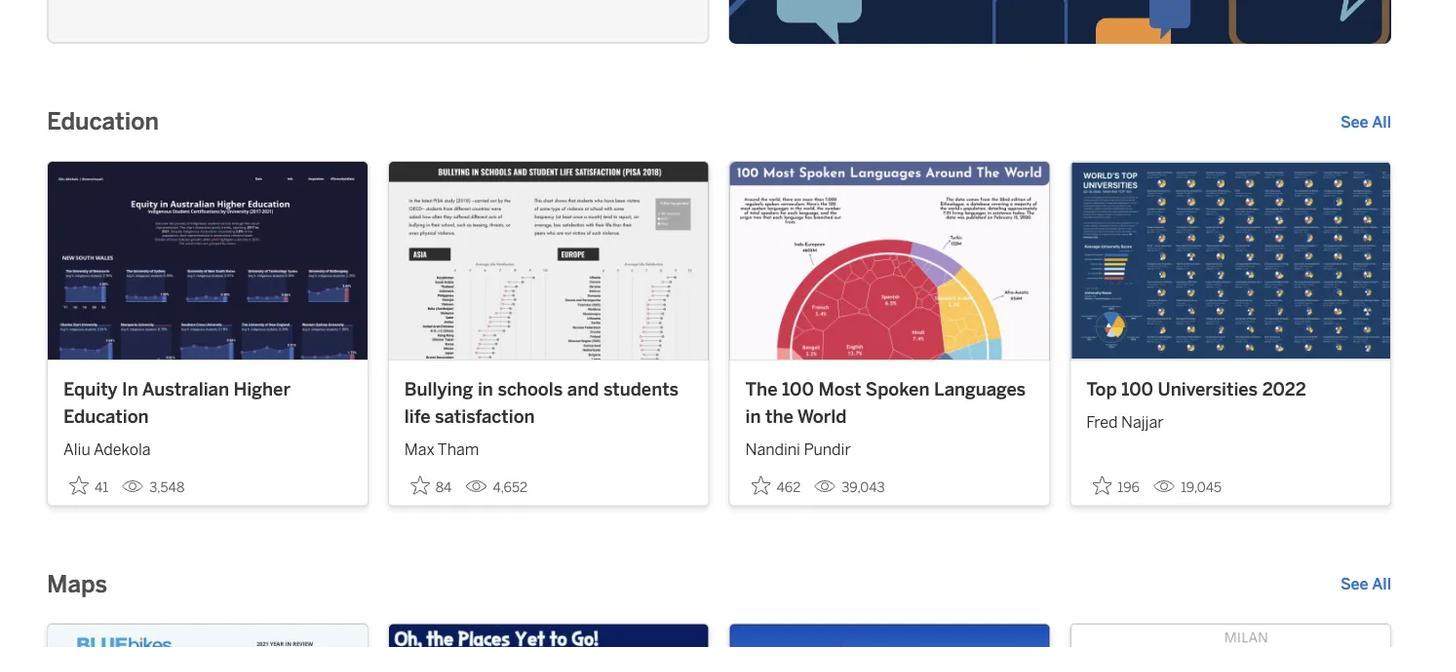 Task type: vqa. For each thing, say whether or not it's contained in the screenshot.
Flavio Matos
no



Task type: describe. For each thing, give the bounding box(es) containing it.
workbook thumbnail image for education
[[48, 162, 367, 360]]

2022
[[1262, 379, 1306, 401]]

equity in australian higher education
[[63, 379, 290, 428]]

4,652 views element
[[458, 472, 535, 504]]

all for education
[[1372, 113, 1391, 131]]

pundir
[[804, 441, 851, 459]]

workbook thumbnail image for languages
[[730, 162, 1049, 360]]

4 workbook thumbnail image from the left
[[1071, 162, 1390, 360]]

39,043
[[842, 480, 885, 496]]

see all link for education
[[1341, 110, 1391, 134]]

schools
[[498, 379, 563, 401]]

the 100 most spoken languages in the world link
[[745, 377, 1034, 430]]

3,548
[[149, 480, 185, 496]]

Add Favorite button
[[745, 470, 807, 502]]

bullying in schools and students life satisfaction
[[404, 379, 679, 428]]

max tham link
[[404, 430, 693, 462]]

top 100 universities 2022 link
[[1086, 377, 1375, 404]]

australian
[[142, 379, 229, 401]]

education heading
[[47, 107, 159, 138]]

Add Favorite button
[[1086, 470, 1146, 502]]

nandini
[[745, 441, 800, 459]]

in
[[122, 379, 138, 401]]

universities
[[1158, 379, 1258, 401]]

higher
[[234, 379, 290, 401]]

satisfaction
[[435, 406, 535, 428]]

3,548 views element
[[114, 472, 192, 504]]

0 vertical spatial education
[[47, 108, 159, 136]]

the
[[766, 406, 794, 428]]

Add Favorite button
[[63, 470, 114, 502]]

Add Favorite button
[[404, 470, 458, 502]]

bullying
[[404, 379, 473, 401]]

equity in australian higher education link
[[63, 377, 352, 430]]

see all for maps
[[1341, 576, 1391, 594]]



Task type: locate. For each thing, give the bounding box(es) containing it.
in inside the 100 most spoken languages in the world
[[745, 406, 761, 428]]

workbook thumbnail image
[[48, 162, 367, 360], [389, 162, 708, 360], [730, 162, 1049, 360], [1071, 162, 1390, 360]]

top 100 universities 2022
[[1086, 379, 1306, 401]]

100 for most
[[782, 379, 814, 401]]

100
[[782, 379, 814, 401], [1121, 379, 1153, 401]]

in up satisfaction
[[478, 379, 493, 401]]

0 vertical spatial see all link
[[1341, 110, 1391, 134]]

all inside 'element'
[[1372, 113, 1391, 131]]

100 up the the
[[782, 379, 814, 401]]

in inside bullying in schools and students life satisfaction
[[478, 379, 493, 401]]

najjar
[[1121, 414, 1164, 432]]

fred najjar link
[[1086, 404, 1375, 435]]

most
[[819, 379, 861, 401]]

the 100 most spoken languages in the world
[[745, 379, 1026, 428]]

tham
[[438, 441, 479, 459]]

4,652
[[493, 480, 527, 496]]

1 vertical spatial all
[[1372, 576, 1391, 594]]

1 see all link from the top
[[1341, 110, 1391, 134]]

adekola
[[93, 441, 151, 459]]

100 inside top 100 universities 2022 link
[[1121, 379, 1153, 401]]

2 workbook thumbnail image from the left
[[389, 162, 708, 360]]

nandini pundir link
[[745, 430, 1034, 462]]

languages
[[934, 379, 1026, 401]]

2 100 from the left
[[1121, 379, 1153, 401]]

the
[[745, 379, 778, 401]]

3 workbook thumbnail image from the left
[[730, 162, 1049, 360]]

see
[[1341, 113, 1369, 131], [1341, 576, 1369, 594]]

84
[[436, 480, 452, 496]]

0 horizontal spatial in
[[478, 379, 493, 401]]

1 horizontal spatial 100
[[1121, 379, 1153, 401]]

fred najjar
[[1086, 414, 1164, 432]]

0 vertical spatial see
[[1341, 113, 1369, 131]]

top
[[1086, 379, 1117, 401]]

see all education element
[[1341, 110, 1391, 134]]

workbook thumbnail image for students
[[389, 162, 708, 360]]

see all for education
[[1341, 113, 1391, 131]]

41
[[95, 480, 108, 496]]

1 100 from the left
[[782, 379, 814, 401]]

see all
[[1341, 113, 1391, 131], [1341, 576, 1391, 594]]

39,043 views element
[[807, 472, 893, 504]]

1 horizontal spatial in
[[745, 406, 761, 428]]

1 all from the top
[[1372, 113, 1391, 131]]

2 all from the top
[[1372, 576, 1391, 594]]

see all link
[[1341, 110, 1391, 134], [1341, 573, 1391, 597]]

2 see all link from the top
[[1341, 573, 1391, 597]]

education inside equity in australian higher education
[[63, 406, 149, 428]]

all for maps
[[1372, 576, 1391, 594]]

in left the the
[[745, 406, 761, 428]]

1 see from the top
[[1341, 113, 1369, 131]]

spoken
[[866, 379, 930, 401]]

1 vertical spatial see
[[1341, 576, 1369, 594]]

100 for universities
[[1121, 379, 1153, 401]]

2 see from the top
[[1341, 576, 1369, 594]]

aliu
[[63, 441, 90, 459]]

0 vertical spatial see all
[[1341, 113, 1391, 131]]

100 inside the 100 most spoken languages in the world
[[782, 379, 814, 401]]

see for education
[[1341, 113, 1369, 131]]

0 vertical spatial in
[[478, 379, 493, 401]]

462
[[777, 480, 801, 496]]

all
[[1372, 113, 1391, 131], [1372, 576, 1391, 594]]

in
[[478, 379, 493, 401], [745, 406, 761, 428]]

aliu adekola link
[[63, 430, 352, 462]]

see inside 'element'
[[1341, 113, 1369, 131]]

education
[[47, 108, 159, 136], [63, 406, 149, 428]]

aliu adekola
[[63, 441, 151, 459]]

see all link for maps
[[1341, 573, 1391, 597]]

0 vertical spatial all
[[1372, 113, 1391, 131]]

see all maps element
[[1341, 573, 1391, 597]]

equity
[[63, 379, 117, 401]]

world
[[797, 406, 847, 428]]

nandini pundir
[[745, 441, 851, 459]]

and
[[567, 379, 599, 401]]

max
[[404, 441, 435, 459]]

1 vertical spatial see all
[[1341, 576, 1391, 594]]

see for maps
[[1341, 576, 1369, 594]]

0 horizontal spatial 100
[[782, 379, 814, 401]]

1 workbook thumbnail image from the left
[[48, 162, 367, 360]]

19,045
[[1181, 480, 1222, 496]]

max tham
[[404, 441, 479, 459]]

maps heading
[[47, 569, 107, 601]]

1 vertical spatial in
[[745, 406, 761, 428]]

196
[[1118, 480, 1140, 496]]

1 vertical spatial education
[[63, 406, 149, 428]]

100 up najjar
[[1121, 379, 1153, 401]]

fred
[[1086, 414, 1118, 432]]

students
[[603, 379, 679, 401]]

2 see all from the top
[[1341, 576, 1391, 594]]

life
[[404, 406, 430, 428]]

maps
[[47, 571, 107, 599]]

1 see all from the top
[[1341, 113, 1391, 131]]

bullying in schools and students life satisfaction link
[[404, 377, 693, 430]]

1 vertical spatial see all link
[[1341, 573, 1391, 597]]

19,045 views element
[[1146, 472, 1230, 504]]



